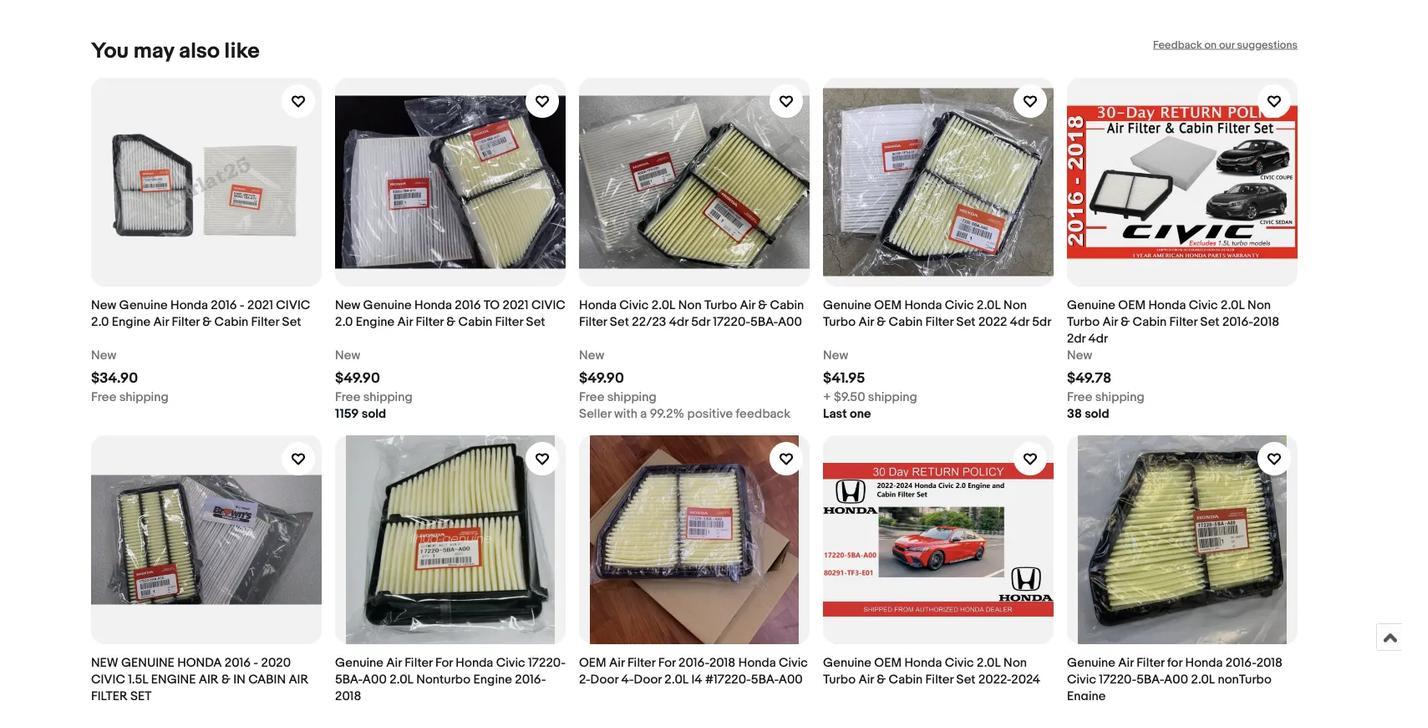 Task type: describe. For each thing, give the bounding box(es) containing it.
civic inside genuine oem honda civic 2.0l non turbo air & cabin filter set 2016-2018 2dr 4dr new $49.78 free shipping 38 sold
[[1189, 298, 1218, 313]]

honda inside genuine oem honda civic 2.0l non turbo air & cabin filter set 2016-2018 2dr 4dr new $49.78 free shipping 38 sold
[[1149, 298, 1186, 313]]

filter inside honda civic 2.0l non turbo air & cabin filter set 22/23 4dr 5dr 17220-5ba-a00
[[579, 314, 607, 329]]

5dr inside honda civic 2.0l non turbo air & cabin filter set 22/23 4dr 5dr 17220-5ba-a00
[[691, 314, 710, 329]]

new $34.90 free shipping
[[91, 348, 169, 405]]

set inside genuine oem honda civic 2.0l non turbo air & cabin filter set 2022 4dr 5dr
[[957, 314, 976, 329]]

shipping for new $34.90 free shipping
[[119, 389, 169, 405]]

set inside new genuine honda 2016 - 2021 civic 2.0 engine air filter & cabin filter set
[[282, 314, 301, 329]]

1.5l
[[128, 672, 148, 687]]

civic inside the genuine air filter for honda 2016-2018 civic 17220-5ba-a00 2.0l nonturbo engine
[[1067, 672, 1097, 687]]

honda inside honda civic 2.0l non turbo air & cabin filter set 22/23 4dr 5dr 17220-5ba-a00
[[579, 298, 617, 313]]

2016- inside genuine oem honda civic 2.0l non turbo air & cabin filter set 2016-2018 2dr 4dr new $49.78 free shipping 38 sold
[[1223, 314, 1253, 329]]

set
[[130, 689, 152, 701]]

filter inside "oem air filter for 2016-2018 honda civic 2-door 4-door 2.0l i4 #17220-5ba-a00"
[[628, 655, 656, 670]]

2-
[[579, 672, 591, 687]]

genuine air filter for honda civic 17220- 5ba-a00 2.0l nonturbo engine  2016- 2018
[[335, 655, 566, 701]]

2.0l inside genuine oem honda civic 2.0l non turbo air & cabin filter set 2022 4dr 5dr
[[977, 298, 1001, 313]]

new
[[91, 655, 118, 670]]

list containing $34.90
[[91, 64, 1311, 701]]

genuine for genuine oem honda civic 2.0l non turbo air & cabin filter set 2016-2018 2dr 4dr new $49.78 free shipping 38 sold
[[1067, 298, 1116, 313]]

4dr inside genuine oem honda civic 2.0l non turbo air & cabin filter set 2016-2018 2dr 4dr new $49.78 free shipping 38 sold
[[1089, 331, 1108, 346]]

38 sold text field
[[1067, 405, 1110, 422]]

free for new $49.90 free shipping seller with a 99.2% positive feedback
[[579, 389, 605, 405]]

civic inside "oem air filter for 2016-2018 honda civic 2-door 4-door 2.0l i4 #17220-5ba-a00"
[[779, 655, 808, 670]]

cabin inside new genuine honda 2016 - 2021 civic 2.0 engine air filter & cabin filter set
[[214, 314, 248, 329]]

honda inside the genuine air filter for honda 2016-2018 civic 17220-5ba-a00 2.0l nonturbo engine
[[1186, 655, 1223, 670]]

genuine for genuine air filter for honda 2016-2018 civic 17220-5ba-a00 2.0l nonturbo engine
[[1067, 655, 1116, 670]]

1159 sold text field
[[335, 405, 386, 422]]

2 door from the left
[[634, 672, 662, 687]]

air inside genuine oem honda civic 2.0l non turbo air & cabin filter set 2022 4dr 5dr
[[859, 314, 874, 329]]

2020
[[261, 655, 291, 670]]

filter inside genuine air filter for honda civic 17220- 5ba-a00 2.0l nonturbo engine  2016- 2018
[[405, 655, 433, 670]]

new for new $49.90 free shipping seller with a 99.2% positive feedback
[[579, 348, 604, 363]]

38
[[1067, 406, 1082, 421]]

& inside honda civic 2.0l non turbo air & cabin filter set 22/23 4dr 5dr 17220-5ba-a00
[[758, 298, 767, 313]]

new for new $34.90 free shipping
[[91, 348, 116, 363]]

free shipping text field for $49.90
[[335, 389, 413, 405]]

new for new $49.90 free shipping 1159 sold
[[335, 348, 360, 363]]

suggestions
[[1237, 38, 1298, 51]]

Free shipping text field
[[579, 389, 657, 405]]

turbo for genuine oem honda civic 2.0l non turbo air & cabin filter set 2022-2024
[[823, 672, 856, 687]]

1 air from the left
[[199, 672, 219, 687]]

genuine for genuine oem honda civic 2.0l non turbo air & cabin filter set 2022-2024
[[823, 655, 872, 670]]

cabin inside genuine oem honda civic 2.0l non turbo air & cabin filter set 2022-2024
[[889, 672, 923, 687]]

genuine oem honda civic 2.0l non turbo air & cabin filter set 2016-2018 2dr 4dr new $49.78 free shipping 38 sold
[[1067, 298, 1280, 421]]

4dr inside genuine oem honda civic 2.0l non turbo air & cabin filter set 2022 4dr 5dr
[[1010, 314, 1030, 329]]

one
[[850, 406, 871, 421]]

2.0l inside the genuine air filter for honda 2016-2018 civic 17220-5ba-a00 2.0l nonturbo engine
[[1191, 672, 1215, 687]]

non for genuine oem honda civic 2.0l non turbo air & cabin filter set 2022 4dr 5dr
[[1004, 298, 1027, 313]]

free shipping text field for $34.90
[[91, 389, 169, 405]]

cabin inside genuine oem honda civic 2.0l non turbo air & cabin filter set 2016-2018 2dr 4dr new $49.78 free shipping 38 sold
[[1133, 314, 1167, 329]]

$49.78 text field
[[1067, 370, 1112, 387]]

shipping for new $49.90 free shipping 1159 sold
[[363, 389, 413, 405]]

$34.90 text field
[[91, 370, 138, 387]]

2022-
[[979, 672, 1012, 687]]

new $49.90 free shipping seller with a 99.2% positive feedback
[[579, 348, 791, 421]]

shipping inside new $41.95 + $9.50 shipping last one
[[868, 389, 917, 405]]

set inside genuine oem honda civic 2.0l non turbo air & cabin filter set 2016-2018 2dr 4dr new $49.78 free shipping 38 sold
[[1201, 314, 1220, 329]]

2.0 for $49.90
[[335, 314, 353, 329]]

a00 inside genuine air filter for honda civic 17220- 5ba-a00 2.0l nonturbo engine  2016- 2018
[[363, 672, 387, 687]]

engine inside new genuine honda 2016 - 2021 civic 2.0 engine air filter & cabin filter set
[[112, 314, 151, 329]]

& inside new genuine honda 2016 - 2021 civic 2.0 engine air filter & cabin filter set
[[202, 314, 212, 329]]

air inside the genuine air filter for honda 2016-2018 civic 17220-5ba-a00 2.0l nonturbo engine
[[1119, 655, 1134, 670]]

17220- inside honda civic 2.0l non turbo air & cabin filter set 22/23 4dr 5dr 17220-5ba-a00
[[713, 314, 751, 329]]

air inside genuine oem honda civic 2.0l non turbo air & cabin filter set 2022-2024
[[859, 672, 874, 687]]

2016- inside "oem air filter for 2016-2018 honda civic 2-door 4-door 2.0l i4 #17220-5ba-a00"
[[679, 655, 710, 670]]

last
[[823, 406, 847, 421]]

engine inside new genuine honda 2016 to 2021 civic 2.0 engine air filter & cabin filter set
[[356, 314, 395, 329]]

2.0l inside genuine oem honda civic 2.0l non turbo air & cabin filter set 2016-2018 2dr 4dr new $49.78 free shipping 38 sold
[[1221, 298, 1245, 313]]

2016 inside new genuine honda 2016 - 2020 civic 1.5l engine air & in cabin air filter set
[[225, 655, 251, 670]]

in
[[233, 672, 246, 687]]

turbo inside honda civic 2.0l non turbo air & cabin filter set 22/23 4dr 5dr 17220-5ba-a00
[[705, 298, 737, 313]]

$9.50
[[834, 389, 865, 405]]

2.0l inside genuine oem honda civic 2.0l non turbo air & cabin filter set 2022-2024
[[977, 655, 1001, 670]]

new $41.95 + $9.50 shipping last one
[[823, 348, 917, 421]]

honda civic 2.0l non turbo air & cabin filter set 22/23 4dr 5dr 17220-5ba-a00
[[579, 298, 804, 329]]

new text field for new $49.90 free shipping seller with a 99.2% positive feedback
[[579, 347, 604, 364]]

genuine inside new genuine honda 2016 - 2021 civic 2.0 engine air filter & cabin filter set
[[119, 298, 168, 313]]

shipping for new $49.90 free shipping seller with a 99.2% positive feedback
[[607, 389, 657, 405]]

genuine oem honda civic 2.0l non turbo air & cabin filter set 2022-2024 link
[[823, 435, 1054, 701]]

2018 inside genuine air filter for honda civic 17220- 5ba-a00 2.0l nonturbo engine  2016- 2018
[[335, 689, 361, 701]]

5ba- inside "oem air filter for 2016-2018 honda civic 2-door 4-door 2.0l i4 #17220-5ba-a00"
[[751, 672, 779, 687]]

& inside new genuine honda 2016 - 2020 civic 1.5l engine air & in cabin air filter set
[[221, 672, 231, 687]]

shipping inside genuine oem honda civic 2.0l non turbo air & cabin filter set 2016-2018 2dr 4dr new $49.78 free shipping 38 sold
[[1096, 389, 1145, 405]]

new for new $41.95 + $9.50 shipping last one
[[823, 348, 849, 363]]

& inside genuine oem honda civic 2.0l non turbo air & cabin filter set 2022-2024
[[877, 672, 886, 687]]

feedback on our suggestions link
[[1153, 38, 1298, 51]]

5dr inside genuine oem honda civic 2.0l non turbo air & cabin filter set 2022 4dr 5dr
[[1032, 314, 1052, 329]]

engine inside genuine air filter for honda civic 17220- 5ba-a00 2.0l nonturbo engine  2016- 2018
[[473, 672, 512, 687]]

oem inside "oem air filter for 2016-2018 honda civic 2-door 4-door 2.0l i4 #17220-5ba-a00"
[[579, 655, 607, 670]]

air inside "oem air filter for 2016-2018 honda civic 2-door 4-door 2.0l i4 #17220-5ba-a00"
[[609, 655, 625, 670]]

positive
[[687, 406, 733, 421]]

on
[[1205, 38, 1217, 51]]

sold inside the new $49.90 free shipping 1159 sold
[[362, 406, 386, 421]]

2.0 for $34.90
[[91, 314, 109, 329]]

nonturbo
[[416, 672, 471, 687]]

new inside genuine oem honda civic 2.0l non turbo air & cabin filter set 2016-2018 2dr 4dr new $49.78 free shipping 38 sold
[[1067, 348, 1093, 363]]

2016- inside genuine air filter for honda civic 17220- 5ba-a00 2.0l nonturbo engine  2016- 2018
[[515, 672, 546, 687]]

for for 2016-
[[658, 655, 676, 670]]

5ba- inside the genuine air filter for honda 2016-2018 civic 17220-5ba-a00 2.0l nonturbo engine
[[1137, 672, 1164, 687]]

2016 for $49.90
[[455, 298, 481, 313]]

2016 for $34.90
[[211, 298, 237, 313]]

oem for genuine oem honda civic 2.0l non turbo air & cabin filter set 2022 4dr 5dr
[[874, 298, 902, 313]]

new for new genuine honda 2016 to 2021 civic 2.0 engine air filter & cabin filter set
[[335, 298, 360, 313]]

honda inside new genuine honda 2016 - 2021 civic 2.0 engine air filter & cabin filter set
[[170, 298, 208, 313]]

new text field for new $49.90 free shipping 1159 sold
[[335, 347, 360, 364]]

$34.90
[[91, 370, 138, 387]]

cabin inside genuine oem honda civic 2.0l non turbo air & cabin filter set 2022 4dr 5dr
[[889, 314, 923, 329]]

1159
[[335, 406, 359, 421]]

cabin inside honda civic 2.0l non turbo air & cabin filter set 22/23 4dr 5dr 17220-5ba-a00
[[770, 298, 804, 313]]

free shipping text field for $49.78
[[1067, 389, 1145, 405]]

new for new genuine honda 2016 - 2021 civic 2.0 engine air filter & cabin filter set
[[91, 298, 116, 313]]

with
[[614, 406, 638, 421]]

4-
[[621, 672, 634, 687]]

seller
[[579, 406, 611, 421]]

air inside new genuine honda 2016 to 2021 civic 2.0 engine air filter & cabin filter set
[[397, 314, 413, 329]]

2.0l inside "oem air filter for 2016-2018 honda civic 2-door 4-door 2.0l i4 #17220-5ba-a00"
[[665, 672, 689, 687]]

set inside genuine oem honda civic 2.0l non turbo air & cabin filter set 2022-2024
[[957, 672, 976, 687]]

filter inside genuine oem honda civic 2.0l non turbo air & cabin filter set 2022 4dr 5dr
[[926, 314, 954, 329]]

genuine inside new genuine honda 2016 to 2021 civic 2.0 engine air filter & cabin filter set
[[363, 298, 412, 313]]

air inside honda civic 2.0l non turbo air & cabin filter set 22/23 4dr 5dr 17220-5ba-a00
[[740, 298, 755, 313]]

filter inside the genuine air filter for honda 2016-2018 civic 17220-5ba-a00 2.0l nonturbo engine
[[1137, 655, 1165, 670]]

2dr
[[1067, 331, 1086, 346]]

& inside new genuine honda 2016 to 2021 civic 2.0 engine air filter & cabin filter set
[[447, 314, 456, 329]]

turbo for genuine oem honda civic 2.0l non turbo air & cabin filter set 2016-2018 2dr 4dr new $49.78 free shipping 38 sold
[[1067, 314, 1100, 329]]

sold inside genuine oem honda civic 2.0l non turbo air & cabin filter set 2016-2018 2dr 4dr new $49.78 free shipping 38 sold
[[1085, 406, 1110, 421]]

2016- inside the genuine air filter for honda 2016-2018 civic 17220-5ba-a00 2.0l nonturbo engine
[[1226, 655, 1257, 670]]

to
[[484, 298, 500, 313]]

new text field for new $41.95 + $9.50 shipping last one
[[823, 347, 849, 364]]

feedback
[[1153, 38, 1202, 51]]

a00 inside honda civic 2.0l non turbo air & cabin filter set 22/23 4dr 5dr 17220-5ba-a00
[[778, 314, 802, 329]]

honda inside genuine oem honda civic 2.0l non turbo air & cabin filter set 2022-2024
[[905, 655, 942, 670]]

genuine oem honda civic 2.0l non turbo air & cabin filter set 2022-2024
[[823, 655, 1041, 687]]

set inside new genuine honda 2016 to 2021 civic 2.0 engine air filter & cabin filter set
[[526, 314, 545, 329]]

air inside genuine air filter for honda civic 17220- 5ba-a00 2.0l nonturbo engine  2016- 2018
[[386, 655, 402, 670]]

genuine for genuine air filter for honda civic 17220- 5ba-a00 2.0l nonturbo engine  2016- 2018
[[335, 655, 384, 670]]

genuine air filter for honda civic 17220- 5ba-a00 2.0l nonturbo engine  2016- 2018 link
[[335, 435, 566, 701]]

feedback on our suggestions
[[1153, 38, 1298, 51]]

new genuine honda 2016 to 2021 civic 2.0 engine air filter & cabin filter set
[[335, 298, 566, 329]]



Task type: vqa. For each thing, say whether or not it's contained in the screenshot.
left (1)
no



Task type: locate. For each thing, give the bounding box(es) containing it.
2.0l inside honda civic 2.0l non turbo air & cabin filter set 22/23 4dr 5dr 17220-5ba-a00
[[652, 298, 676, 313]]

2 free shipping text field from the left
[[335, 389, 413, 405]]

1 $49.90 from the left
[[335, 370, 380, 387]]

air
[[199, 672, 219, 687], [289, 672, 309, 687]]

shipping up one
[[868, 389, 917, 405]]

new inside the new $49.90 free shipping 1159 sold
[[335, 348, 360, 363]]

$49.90 text field for new $49.90 free shipping 1159 sold
[[335, 370, 380, 387]]

1 horizontal spatial $49.90 text field
[[579, 370, 624, 387]]

2 horizontal spatial civic
[[531, 298, 566, 313]]

oem
[[874, 298, 902, 313], [1119, 298, 1146, 313], [579, 655, 607, 670], [874, 655, 902, 670]]

non for genuine oem honda civic 2.0l non turbo air & cabin filter set 2022-2024
[[1004, 655, 1027, 670]]

2 horizontal spatial free shipping text field
[[1067, 389, 1145, 405]]

- for 2021
[[240, 298, 245, 313]]

a00 inside the genuine air filter for honda 2016-2018 civic 17220-5ba-a00 2.0l nonturbo engine
[[1164, 672, 1189, 687]]

4 shipping from the left
[[868, 389, 917, 405]]

1 new text field from the left
[[91, 347, 116, 364]]

1 sold from the left
[[362, 406, 386, 421]]

shipping up 1159 sold text field
[[363, 389, 413, 405]]

0 horizontal spatial 2021
[[247, 298, 273, 313]]

genuine air filter for honda 2016-2018 civic 17220-5ba-a00 2.0l nonturbo engine link
[[1067, 435, 1298, 701]]

set inside honda civic 2.0l non turbo air & cabin filter set 22/23 4dr 5dr 17220-5ba-a00
[[610, 314, 629, 329]]

shipping inside new $49.90 free shipping seller with a 99.2% positive feedback
[[607, 389, 657, 405]]

1 horizontal spatial door
[[634, 672, 662, 687]]

oem for genuine oem honda civic 2.0l non turbo air & cabin filter set 2016-2018 2dr 4dr new $49.78 free shipping 38 sold
[[1119, 298, 1146, 313]]

99.2%
[[650, 406, 685, 421]]

$49.90 for new $49.90 free shipping 1159 sold
[[335, 370, 380, 387]]

genuine
[[121, 655, 175, 670]]

genuine oem honda civic 2.0l non turbo air & cabin filter set 2022 4dr 5dr
[[823, 298, 1052, 329]]

17220-
[[713, 314, 751, 329], [528, 655, 566, 670], [1099, 672, 1137, 687]]

1 horizontal spatial new text field
[[579, 347, 604, 364]]

- inside new genuine honda 2016 - 2020 civic 1.5l engine air & in cabin air filter set
[[254, 655, 258, 670]]

2 sold from the left
[[1085, 406, 1110, 421]]

genuine air filter for honda 2016-2018 civic 17220-5ba-a00 2.0l nonturbo engine
[[1067, 655, 1283, 701]]

door left i4
[[634, 672, 662, 687]]

free inside the new $49.90 free shipping 1159 sold
[[335, 389, 361, 405]]

2 free from the left
[[335, 389, 361, 405]]

4dr
[[669, 314, 689, 329], [1010, 314, 1030, 329], [1089, 331, 1108, 346]]

air inside new genuine honda 2016 - 2021 civic 2.0 engine air filter & cabin filter set
[[153, 314, 169, 329]]

2 air from the left
[[289, 672, 309, 687]]

2 $49.90 text field from the left
[[579, 370, 624, 387]]

2024
[[1012, 672, 1041, 687]]

free up 38
[[1067, 389, 1093, 405]]

New text field
[[91, 347, 116, 364], [1067, 347, 1093, 364]]

engine inside the genuine air filter for honda 2016-2018 civic 17220-5ba-a00 2.0l nonturbo engine
[[1067, 689, 1106, 701]]

free for new $49.90 free shipping 1159 sold
[[335, 389, 361, 405]]

non for genuine oem honda civic 2.0l non turbo air & cabin filter set 2016-2018 2dr 4dr new $49.78 free shipping 38 sold
[[1248, 298, 1271, 313]]

new text field for $49.78
[[1067, 347, 1093, 364]]

2.0
[[91, 314, 109, 329], [335, 314, 353, 329]]

2.0l inside genuine air filter for honda civic 17220- 5ba-a00 2.0l nonturbo engine  2016- 2018
[[390, 672, 414, 687]]

2018
[[1253, 314, 1280, 329], [710, 655, 736, 670], [1257, 655, 1283, 670], [335, 689, 361, 701]]

engine
[[151, 672, 196, 687]]

civic inside genuine air filter for honda civic 17220- 5ba-a00 2.0l nonturbo engine  2016- 2018
[[496, 655, 525, 670]]

1 free from the left
[[91, 389, 117, 405]]

honda inside genuine air filter for honda civic 17220- 5ba-a00 2.0l nonturbo engine  2016- 2018
[[456, 655, 493, 670]]

4dr right 2dr
[[1089, 331, 1108, 346]]

$49.90 up free shipping text field
[[579, 370, 624, 387]]

Free shipping text field
[[91, 389, 169, 405], [335, 389, 413, 405], [1067, 389, 1145, 405]]

0 horizontal spatial new text field
[[335, 347, 360, 364]]

3 free from the left
[[579, 389, 605, 405]]

a00
[[778, 314, 802, 329], [363, 672, 387, 687], [779, 672, 803, 687], [1164, 672, 1189, 687]]

Last one text field
[[823, 405, 871, 422]]

turbo
[[705, 298, 737, 313], [823, 314, 856, 329], [1067, 314, 1100, 329], [823, 672, 856, 687]]

New text field
[[335, 347, 360, 364], [579, 347, 604, 364], [823, 347, 849, 364]]

also
[[179, 38, 220, 64]]

1 free shipping text field from the left
[[91, 389, 169, 405]]

air down "2020"
[[289, 672, 309, 687]]

2.0 up $34.90 text box on the bottom left of page
[[91, 314, 109, 329]]

new text field up "$41.95"
[[823, 347, 849, 364]]

cabin inside new genuine honda 2016 to 2021 civic 2.0 engine air filter & cabin filter set
[[459, 314, 492, 329]]

free shipping text field up 1159
[[335, 389, 413, 405]]

free inside new $34.90 free shipping
[[91, 389, 117, 405]]

1 horizontal spatial new text field
[[1067, 347, 1093, 364]]

2.0 up the new $49.90 free shipping 1159 sold
[[335, 314, 353, 329]]

engine
[[112, 314, 151, 329], [356, 314, 395, 329], [473, 672, 512, 687], [1067, 689, 1106, 701]]

& inside genuine oem honda civic 2.0l non turbo air & cabin filter set 2022 4dr 5dr
[[877, 314, 886, 329]]

2022
[[979, 314, 1008, 329]]

2.0l
[[652, 298, 676, 313], [977, 298, 1001, 313], [1221, 298, 1245, 313], [977, 655, 1001, 670], [390, 672, 414, 687], [665, 672, 689, 687], [1191, 672, 1215, 687]]

filter inside genuine oem honda civic 2.0l non turbo air & cabin filter set 2022-2024
[[926, 672, 954, 687]]

2018 inside genuine oem honda civic 2.0l non turbo air & cabin filter set 2016-2018 2dr 4dr new $49.78 free shipping 38 sold
[[1253, 314, 1280, 329]]

oem air filter for 2016-2018 honda civic 2-door 4-door 2.0l i4 #17220-5ba-a00 link
[[579, 435, 810, 701]]

filter
[[91, 689, 128, 701]]

1 horizontal spatial air
[[289, 672, 309, 687]]

2 new text field from the left
[[1067, 347, 1093, 364]]

5dr right 22/23
[[691, 314, 710, 329]]

$41.95
[[823, 370, 865, 387]]

1 shipping from the left
[[119, 389, 169, 405]]

2021 for $49.90
[[503, 298, 529, 313]]

new genuine honda 2016 - 2021 civic 2.0 engine air filter & cabin filter set
[[91, 298, 310, 329]]

sold right 38
[[1085, 406, 1110, 421]]

5ba- inside honda civic 2.0l non turbo air & cabin filter set 22/23 4dr 5dr 17220-5ba-a00
[[751, 314, 778, 329]]

new genuine honda 2016 - 2020 civic 1.5l engine air & in cabin air filter set link
[[91, 435, 322, 701]]

oem air filter for 2016-2018 honda civic 2-door 4-door 2.0l i4 #17220-5ba-a00
[[579, 655, 808, 687]]

shipping up with
[[607, 389, 657, 405]]

+ $9.50 shipping text field
[[823, 389, 917, 405]]

0 horizontal spatial civic
[[91, 672, 125, 687]]

$49.90 text field up free shipping text field
[[579, 370, 624, 387]]

nonturbo
[[1218, 672, 1272, 687]]

2 horizontal spatial 17220-
[[1099, 672, 1137, 687]]

1 horizontal spatial sold
[[1085, 406, 1110, 421]]

cabin
[[770, 298, 804, 313], [214, 314, 248, 329], [459, 314, 492, 329], [889, 314, 923, 329], [1133, 314, 1167, 329], [889, 672, 923, 687]]

#17220-
[[705, 672, 751, 687]]

non inside genuine oem honda civic 2.0l non turbo air & cabin filter set 2022-2024
[[1004, 655, 1027, 670]]

non inside honda civic 2.0l non turbo air & cabin filter set 22/23 4dr 5dr 17220-5ba-a00
[[678, 298, 702, 313]]

2021 inside new genuine honda 2016 - 2021 civic 2.0 engine air filter & cabin filter set
[[247, 298, 273, 313]]

2016
[[211, 298, 237, 313], [455, 298, 481, 313], [225, 655, 251, 670]]

0 horizontal spatial -
[[240, 298, 245, 313]]

new inside new $41.95 + $9.50 shipping last one
[[823, 348, 849, 363]]

for for honda
[[435, 655, 453, 670]]

sold
[[362, 406, 386, 421], [1085, 406, 1110, 421]]

feedback
[[736, 406, 791, 421]]

free shipping text field down $49.78
[[1067, 389, 1145, 405]]

1 horizontal spatial 2.0
[[335, 314, 353, 329]]

honda inside "oem air filter for 2016-2018 honda civic 2-door 4-door 2.0l i4 #17220-5ba-a00"
[[739, 655, 776, 670]]

0 horizontal spatial air
[[199, 672, 219, 687]]

1 horizontal spatial 5dr
[[1032, 314, 1052, 329]]

1 2.0 from the left
[[91, 314, 109, 329]]

1 horizontal spatial free shipping text field
[[335, 389, 413, 405]]

oem for genuine oem honda civic 2.0l non turbo air & cabin filter set 2022-2024
[[874, 655, 902, 670]]

$49.90
[[335, 370, 380, 387], [579, 370, 624, 387]]

air
[[740, 298, 755, 313], [153, 314, 169, 329], [397, 314, 413, 329], [859, 314, 874, 329], [1103, 314, 1118, 329], [386, 655, 402, 670], [609, 655, 625, 670], [1119, 655, 1134, 670], [859, 672, 874, 687]]

0 vertical spatial 17220-
[[713, 314, 751, 329]]

0 horizontal spatial new text field
[[91, 347, 116, 364]]

genuine for genuine oem honda civic 2.0l non turbo air & cabin filter set 2022 4dr 5dr
[[823, 298, 872, 313]]

0 horizontal spatial 17220-
[[528, 655, 566, 670]]

new genuine honda 2016 - 2020 civic 1.5l engine air & in cabin air filter set
[[91, 655, 309, 701]]

$49.90 up 1159 sold text field
[[335, 370, 380, 387]]

5ba- inside genuine air filter for honda civic 17220- 5ba-a00 2.0l nonturbo engine  2016- 2018
[[335, 672, 363, 687]]

free shipping text field down $34.90 text box on the bottom left of page
[[91, 389, 169, 405]]

honda
[[177, 655, 222, 670]]

4dr right 22/23
[[669, 314, 689, 329]]

0 horizontal spatial $49.90 text field
[[335, 370, 380, 387]]

3 free shipping text field from the left
[[1067, 389, 1145, 405]]

$49.90 text field
[[335, 370, 380, 387], [579, 370, 624, 387]]

civic inside new genuine honda 2016 to 2021 civic 2.0 engine air filter & cabin filter set
[[531, 298, 566, 313]]

$49.90 text field up 1159 sold text field
[[335, 370, 380, 387]]

1 horizontal spatial civic
[[276, 298, 310, 313]]

0 horizontal spatial 5dr
[[691, 314, 710, 329]]

$49.90 text field for new $49.90 free shipping seller with a 99.2% positive feedback
[[579, 370, 624, 387]]

honda inside genuine oem honda civic 2.0l non turbo air & cabin filter set 2022 4dr 5dr
[[905, 298, 942, 313]]

-
[[240, 298, 245, 313], [254, 655, 258, 670]]

$49.90 inside new $49.90 free shipping seller with a 99.2% positive feedback
[[579, 370, 624, 387]]

for
[[1168, 655, 1183, 670]]

oem inside genuine oem honda civic 2.0l non turbo air & cabin filter set 2022-2024
[[874, 655, 902, 670]]

turbo inside genuine oem honda civic 2.0l non turbo air & cabin filter set 2022 4dr 5dr
[[823, 314, 856, 329]]

2016-
[[1223, 314, 1253, 329], [679, 655, 710, 670], [1226, 655, 1257, 670], [515, 672, 546, 687]]

i4
[[692, 672, 703, 687]]

22/23
[[632, 314, 666, 329]]

our
[[1219, 38, 1235, 51]]

5 shipping from the left
[[1096, 389, 1145, 405]]

free down $34.90 text box on the bottom left of page
[[91, 389, 117, 405]]

1 horizontal spatial 17220-
[[713, 314, 751, 329]]

for inside "oem air filter for 2016-2018 honda civic 2-door 4-door 2.0l i4 #17220-5ba-a00"
[[658, 655, 676, 670]]

2 vertical spatial 17220-
[[1099, 672, 1137, 687]]

5dr right 2022
[[1032, 314, 1052, 329]]

new text field for $34.90
[[91, 347, 116, 364]]

2018 inside the genuine air filter for honda 2016-2018 civic 17220-5ba-a00 2.0l nonturbo engine
[[1257, 655, 1283, 670]]

for inside genuine air filter for honda civic 17220- 5ba-a00 2.0l nonturbo engine  2016- 2018
[[435, 655, 453, 670]]

non inside genuine oem honda civic 2.0l non turbo air & cabin filter set 2016-2018 2dr 4dr new $49.78 free shipping 38 sold
[[1248, 298, 1271, 313]]

2 2021 from the left
[[503, 298, 529, 313]]

1 horizontal spatial -
[[254, 655, 258, 670]]

civic for $34.90
[[276, 298, 310, 313]]

genuine inside genuine oem honda civic 2.0l non turbo air & cabin filter set 2016-2018 2dr 4dr new $49.78 free shipping 38 sold
[[1067, 298, 1116, 313]]

&
[[758, 298, 767, 313], [202, 314, 212, 329], [447, 314, 456, 329], [877, 314, 886, 329], [1121, 314, 1130, 329], [221, 672, 231, 687], [877, 672, 886, 687]]

a
[[640, 406, 647, 421]]

civic
[[620, 298, 649, 313], [945, 298, 974, 313], [1189, 298, 1218, 313], [496, 655, 525, 670], [779, 655, 808, 670], [945, 655, 974, 670], [1067, 672, 1097, 687]]

cabin
[[248, 672, 286, 687]]

2021
[[247, 298, 273, 313], [503, 298, 529, 313]]

shipping inside new $34.90 free shipping
[[119, 389, 169, 405]]

1 horizontal spatial $49.90
[[579, 370, 624, 387]]

2 horizontal spatial new text field
[[823, 347, 849, 364]]

you
[[91, 38, 129, 64]]

free inside genuine oem honda civic 2.0l non turbo air & cabin filter set 2016-2018 2dr 4dr new $49.78 free shipping 38 sold
[[1067, 389, 1093, 405]]

civic
[[276, 298, 310, 313], [531, 298, 566, 313], [91, 672, 125, 687]]

turbo inside genuine oem honda civic 2.0l non turbo air & cabin filter set 2022-2024
[[823, 672, 856, 687]]

sold right 1159
[[362, 406, 386, 421]]

non
[[678, 298, 702, 313], [1004, 298, 1027, 313], [1248, 298, 1271, 313], [1004, 655, 1027, 670]]

2 2.0 from the left
[[335, 314, 353, 329]]

new text field up $34.90 text box on the bottom left of page
[[91, 347, 116, 364]]

3 new text field from the left
[[823, 347, 849, 364]]

4 free from the left
[[1067, 389, 1093, 405]]

4dr inside honda civic 2.0l non turbo air & cabin filter set 22/23 4dr 5dr 17220-5ba-a00
[[669, 314, 689, 329]]

air down honda
[[199, 672, 219, 687]]

new inside new $34.90 free shipping
[[91, 348, 116, 363]]

civic inside new genuine honda 2016 - 2020 civic 1.5l engine air & in cabin air filter set
[[91, 672, 125, 687]]

1 5dr from the left
[[691, 314, 710, 329]]

new
[[91, 298, 116, 313], [335, 298, 360, 313], [91, 348, 116, 363], [335, 348, 360, 363], [579, 348, 604, 363], [823, 348, 849, 363], [1067, 348, 1093, 363]]

shipping
[[119, 389, 169, 405], [363, 389, 413, 405], [607, 389, 657, 405], [868, 389, 917, 405], [1096, 389, 1145, 405]]

turbo for genuine oem honda civic 2.0l non turbo air & cabin filter set 2022 4dr 5dr
[[823, 314, 856, 329]]

2021 for $34.90
[[247, 298, 273, 313]]

Seller with a 99.2% positive feedback text field
[[579, 405, 791, 422]]

& inside genuine oem honda civic 2.0l non turbo air & cabin filter set 2016-2018 2dr 4dr new $49.78 free shipping 38 sold
[[1121, 314, 1130, 329]]

2018 inside "oem air filter for 2016-2018 honda civic 2-door 4-door 2.0l i4 #17220-5ba-a00"
[[710, 655, 736, 670]]

2016 inside new genuine honda 2016 to 2021 civic 2.0 engine air filter & cabin filter set
[[455, 298, 481, 313]]

1 new text field from the left
[[335, 347, 360, 364]]

civic for $49.90
[[531, 298, 566, 313]]

0 horizontal spatial sold
[[362, 406, 386, 421]]

$49.78
[[1067, 370, 1112, 387]]

non inside genuine oem honda civic 2.0l non turbo air & cabin filter set 2022 4dr 5dr
[[1004, 298, 1027, 313]]

shipping inside the new $49.90 free shipping 1159 sold
[[363, 389, 413, 405]]

new $49.90 free shipping 1159 sold
[[335, 348, 413, 421]]

genuine inside genuine air filter for honda civic 17220- 5ba-a00 2.0l nonturbo engine  2016- 2018
[[335, 655, 384, 670]]

may
[[133, 38, 174, 64]]

new inside new genuine honda 2016 to 2021 civic 2.0 engine air filter & cabin filter set
[[335, 298, 360, 313]]

filter inside genuine oem honda civic 2.0l non turbo air & cabin filter set 2016-2018 2dr 4dr new $49.78 free shipping 38 sold
[[1170, 314, 1198, 329]]

like
[[224, 38, 260, 64]]

4dr right 2022
[[1010, 314, 1030, 329]]

turbo inside genuine oem honda civic 2.0l non turbo air & cabin filter set 2016-2018 2dr 4dr new $49.78 free shipping 38 sold
[[1067, 314, 1100, 329]]

civic inside honda civic 2.0l non turbo air & cabin filter set 22/23 4dr 5dr 17220-5ba-a00
[[620, 298, 649, 313]]

1 horizontal spatial for
[[658, 655, 676, 670]]

filter
[[172, 314, 200, 329], [251, 314, 279, 329], [416, 314, 444, 329], [495, 314, 523, 329], [579, 314, 607, 329], [926, 314, 954, 329], [1170, 314, 1198, 329], [405, 655, 433, 670], [628, 655, 656, 670], [1137, 655, 1165, 670], [926, 672, 954, 687]]

$41.95 text field
[[823, 370, 865, 387]]

shipping down $49.78 text field
[[1096, 389, 1145, 405]]

free
[[91, 389, 117, 405], [335, 389, 361, 405], [579, 389, 605, 405], [1067, 389, 1093, 405]]

civic inside new genuine honda 2016 - 2021 civic 2.0 engine air filter & cabin filter set
[[276, 298, 310, 313]]

1 horizontal spatial 4dr
[[1010, 314, 1030, 329]]

genuine
[[119, 298, 168, 313], [363, 298, 412, 313], [823, 298, 872, 313], [1067, 298, 1116, 313], [335, 655, 384, 670], [823, 655, 872, 670], [1067, 655, 1116, 670]]

new text field up 1159
[[335, 347, 360, 364]]

0 horizontal spatial free shipping text field
[[91, 389, 169, 405]]

you may also like
[[91, 38, 260, 64]]

free up seller
[[579, 389, 605, 405]]

new inside new genuine honda 2016 - 2021 civic 2.0 engine air filter & cabin filter set
[[91, 298, 116, 313]]

new text field down 2dr
[[1067, 347, 1093, 364]]

2 shipping from the left
[[363, 389, 413, 405]]

0 horizontal spatial 2.0
[[91, 314, 109, 329]]

17220- inside genuine air filter for honda civic 17220- 5ba-a00 2.0l nonturbo engine  2016- 2018
[[528, 655, 566, 670]]

door
[[590, 672, 618, 687], [634, 672, 662, 687]]

honda inside new genuine honda 2016 to 2021 civic 2.0 engine air filter & cabin filter set
[[414, 298, 452, 313]]

5dr
[[691, 314, 710, 329], [1032, 314, 1052, 329]]

3 shipping from the left
[[607, 389, 657, 405]]

a00 inside "oem air filter for 2016-2018 honda civic 2-door 4-door 2.0l i4 #17220-5ba-a00"
[[779, 672, 803, 687]]

0 horizontal spatial door
[[590, 672, 618, 687]]

free for new $34.90 free shipping
[[91, 389, 117, 405]]

1 door from the left
[[590, 672, 618, 687]]

0 horizontal spatial for
[[435, 655, 453, 670]]

genuine inside genuine oem honda civic 2.0l non turbo air & cabin filter set 2022-2024
[[823, 655, 872, 670]]

1 horizontal spatial 2021
[[503, 298, 529, 313]]

2 horizontal spatial 4dr
[[1089, 331, 1108, 346]]

air inside genuine oem honda civic 2.0l non turbo air & cabin filter set 2016-2018 2dr 4dr new $49.78 free shipping 38 sold
[[1103, 314, 1118, 329]]

+
[[823, 389, 831, 405]]

1 $49.90 text field from the left
[[335, 370, 380, 387]]

free up 1159
[[335, 389, 361, 405]]

new inside new $49.90 free shipping seller with a 99.2% positive feedback
[[579, 348, 604, 363]]

0 vertical spatial -
[[240, 298, 245, 313]]

for
[[435, 655, 453, 670], [658, 655, 676, 670]]

$49.90 for new $49.90 free shipping seller with a 99.2% positive feedback
[[579, 370, 624, 387]]

honda
[[170, 298, 208, 313], [414, 298, 452, 313], [579, 298, 617, 313], [905, 298, 942, 313], [1149, 298, 1186, 313], [456, 655, 493, 670], [739, 655, 776, 670], [905, 655, 942, 670], [1186, 655, 1223, 670]]

- inside new genuine honda 2016 - 2021 civic 2.0 engine air filter & cabin filter set
[[240, 298, 245, 313]]

0 horizontal spatial $49.90
[[335, 370, 380, 387]]

- for 2020
[[254, 655, 258, 670]]

oem inside genuine oem honda civic 2.0l non turbo air & cabin filter set 2022 4dr 5dr
[[874, 298, 902, 313]]

civic inside genuine oem honda civic 2.0l non turbo air & cabin filter set 2022-2024
[[945, 655, 974, 670]]

17220- inside the genuine air filter for honda 2016-2018 civic 17220-5ba-a00 2.0l nonturbo engine
[[1099, 672, 1137, 687]]

$49.90 inside the new $49.90 free shipping 1159 sold
[[335, 370, 380, 387]]

set
[[282, 314, 301, 329], [526, 314, 545, 329], [610, 314, 629, 329], [957, 314, 976, 329], [1201, 314, 1220, 329], [957, 672, 976, 687]]

shipping down $34.90 text box on the bottom left of page
[[119, 389, 169, 405]]

2 5dr from the left
[[1032, 314, 1052, 329]]

1 vertical spatial 17220-
[[528, 655, 566, 670]]

door left the 4-
[[590, 672, 618, 687]]

new text field up free shipping text field
[[579, 347, 604, 364]]

1 for from the left
[[435, 655, 453, 670]]

0 horizontal spatial 4dr
[[669, 314, 689, 329]]

2 for from the left
[[658, 655, 676, 670]]

1 vertical spatial -
[[254, 655, 258, 670]]

2 new text field from the left
[[579, 347, 604, 364]]

5ba-
[[751, 314, 778, 329], [335, 672, 363, 687], [751, 672, 779, 687], [1137, 672, 1164, 687]]

2016 inside new genuine honda 2016 - 2021 civic 2.0 engine air filter & cabin filter set
[[211, 298, 237, 313]]

list
[[91, 64, 1311, 701]]

2 $49.90 from the left
[[579, 370, 624, 387]]

1 2021 from the left
[[247, 298, 273, 313]]

civic inside genuine oem honda civic 2.0l non turbo air & cabin filter set 2022 4dr 5dr
[[945, 298, 974, 313]]



